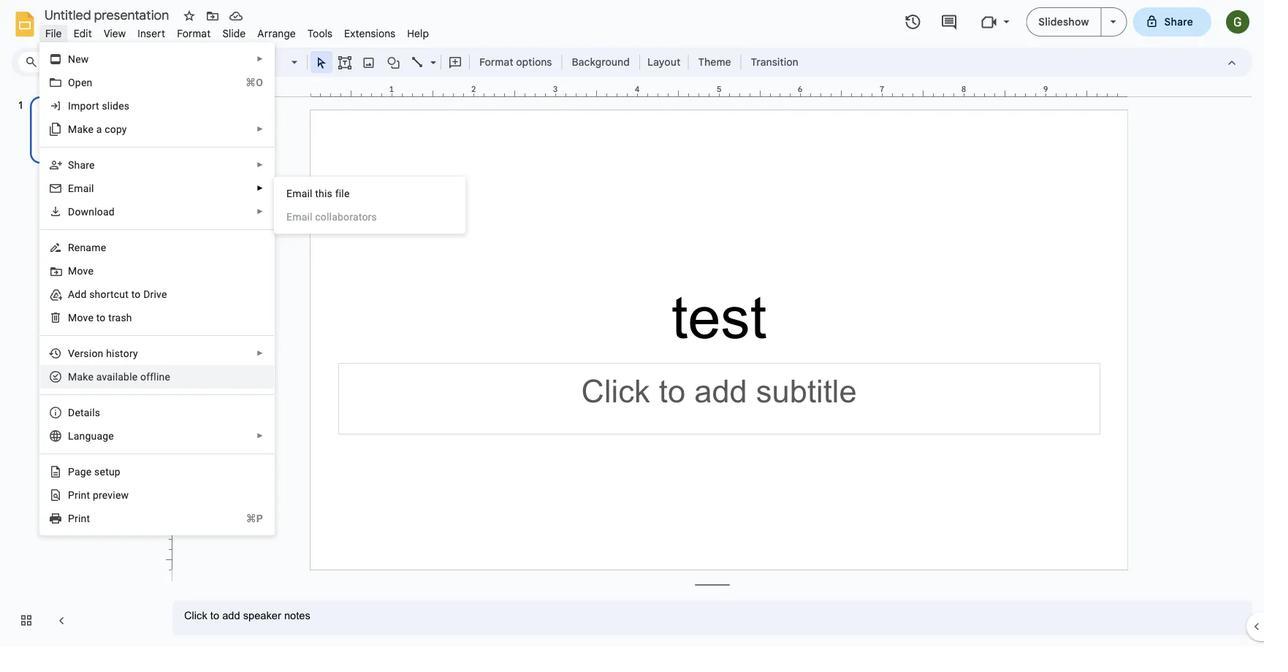 Task type: vqa. For each thing, say whether or not it's contained in the screenshot.
Rename TEXT BOX
yes



Task type: locate. For each thing, give the bounding box(es) containing it.
hare
[[74, 159, 95, 171]]

o
[[100, 312, 106, 324]]

h
[[106, 348, 112, 360]]

a
[[96, 123, 102, 135], [302, 187, 307, 200]]

e for mail
[[68, 182, 74, 194]]

ownload
[[75, 206, 115, 218]]

arrange menu item
[[252, 25, 302, 42]]

slideshow button
[[1026, 7, 1102, 37]]

e down em
[[287, 211, 292, 223]]

collaborators
[[315, 211, 377, 223]]

0 vertical spatial e
[[88, 371, 94, 383]]

p rint
[[68, 513, 90, 525]]

application
[[0, 0, 1264, 648]]

e mail
[[68, 182, 94, 194]]

anguage
[[74, 430, 114, 442]]

1 horizontal spatial e
[[287, 211, 292, 223]]

m ove
[[68, 265, 94, 277]]

menu item containing e
[[287, 210, 454, 224]]

edit
[[74, 27, 92, 40]]

⌘o
[[246, 76, 263, 88]]

1 horizontal spatial a
[[302, 187, 307, 200]]

ma k e available offline
[[68, 371, 170, 383]]

rename r element
[[68, 242, 111, 254]]

► for istory
[[257, 349, 264, 358]]

menu item inside menu
[[287, 210, 454, 224]]

version history h element
[[68, 348, 142, 360]]

slides
[[102, 100, 130, 112]]

layout button
[[643, 51, 685, 73]]

share
[[1165, 15, 1194, 28]]

⌘p element
[[229, 512, 263, 526]]

4 ► from the top
[[257, 184, 264, 193]]

file
[[335, 187, 350, 200]]

page setup g element
[[68, 466, 125, 478]]

ename
[[74, 242, 106, 254]]

e
[[68, 182, 74, 194], [287, 211, 292, 223]]

v
[[108, 489, 113, 501]]

t
[[96, 312, 100, 324]]

em a il this file
[[287, 187, 350, 200]]

1 vertical spatial mail
[[292, 211, 313, 223]]

0 vertical spatial a
[[96, 123, 102, 135]]

version
[[68, 348, 103, 360]]

1 ► from the top
[[257, 55, 264, 63]]

⌘o element
[[228, 75, 263, 90]]

version h istory
[[68, 348, 138, 360]]

► for opy
[[257, 125, 264, 133]]

0 horizontal spatial format
[[177, 27, 211, 40]]

e inside menu item
[[287, 211, 292, 223]]

format menu item
[[171, 25, 217, 42]]

Menus field
[[18, 52, 91, 72]]

transition button
[[744, 51, 805, 73]]

c
[[105, 123, 110, 135]]

e down the s
[[68, 182, 74, 194]]

3 ► from the top
[[257, 161, 264, 169]]

a left c at the top
[[96, 123, 102, 135]]

format down star checkbox at the top of the page
[[177, 27, 211, 40]]

►
[[257, 55, 264, 63], [257, 125, 264, 133], [257, 161, 264, 169], [257, 184, 264, 193], [257, 208, 264, 216], [257, 349, 264, 358], [257, 432, 264, 440]]

pre
[[93, 489, 108, 501]]

format for format options
[[479, 56, 514, 68]]

e right ma
[[88, 371, 94, 383]]

format left options
[[479, 56, 514, 68]]

share button
[[1133, 7, 1212, 37]]

0 horizontal spatial e
[[68, 182, 74, 194]]

opy
[[110, 123, 127, 135]]

insert menu item
[[132, 25, 171, 42]]

s
[[68, 159, 74, 171]]

7 ► from the top
[[257, 432, 264, 440]]

1 vertical spatial e
[[287, 211, 292, 223]]

a for em
[[302, 187, 307, 200]]

slide menu item
[[217, 25, 252, 42]]

format for format
[[177, 27, 211, 40]]

e
[[88, 371, 94, 383], [86, 466, 92, 478]]

format
[[177, 27, 211, 40], [479, 56, 514, 68]]

e for k
[[88, 371, 94, 383]]

mail inside menu item
[[292, 211, 313, 223]]

e for g
[[86, 466, 92, 478]]

1 horizontal spatial mail
[[292, 211, 313, 223]]

slide
[[222, 27, 246, 40]]

0 vertical spatial format
[[177, 27, 211, 40]]

email e element
[[68, 182, 98, 194]]

slideshow
[[1039, 15, 1089, 28]]

make
[[68, 123, 94, 135]]

menu containing em
[[274, 177, 466, 234]]

e right pa
[[86, 466, 92, 478]]

a left the this
[[302, 187, 307, 200]]

rint
[[75, 513, 90, 525]]

mail
[[74, 182, 94, 194], [292, 211, 313, 223]]

1 vertical spatial format
[[479, 56, 514, 68]]

1 vertical spatial a
[[302, 187, 307, 200]]

ew
[[75, 53, 89, 65]]

format inside the format options button
[[479, 56, 514, 68]]

0 horizontal spatial a
[[96, 123, 102, 135]]

background button
[[565, 51, 637, 73]]

n ew
[[68, 53, 89, 65]]

extensions menu item
[[338, 25, 401, 42]]

e mail collaborators
[[287, 211, 377, 223]]

view menu item
[[98, 25, 132, 42]]

navigation
[[0, 83, 161, 648]]

menu item
[[287, 210, 454, 224]]

5 ► from the top
[[257, 208, 264, 216]]

Rename text field
[[39, 6, 178, 23]]

r ename
[[68, 242, 106, 254]]

setup
[[94, 466, 121, 478]]

0 vertical spatial e
[[68, 182, 74, 194]]

o pen
[[68, 76, 92, 88]]

0 horizontal spatial mail
[[74, 182, 94, 194]]

istory
[[112, 348, 138, 360]]

format inside format menu item
[[177, 27, 211, 40]]

2 ► from the top
[[257, 125, 264, 133]]

menu
[[39, 42, 275, 536], [274, 177, 466, 234]]

details b element
[[68, 407, 105, 419]]

0 vertical spatial mail
[[74, 182, 94, 194]]

menu bar inside menu bar banner
[[39, 19, 435, 43]]

language l element
[[68, 430, 118, 442]]

mail down il
[[292, 211, 313, 223]]

menu bar
[[39, 19, 435, 43]]

offline
[[140, 371, 170, 383]]

mail down share s element
[[74, 182, 94, 194]]

p
[[68, 513, 75, 525]]

6 ► from the top
[[257, 349, 264, 358]]

make a c opy
[[68, 123, 127, 135]]

menu bar containing file
[[39, 19, 435, 43]]

help
[[407, 27, 429, 40]]

tools menu item
[[302, 25, 338, 42]]

⌘p
[[246, 513, 263, 525]]

1 horizontal spatial format
[[479, 56, 514, 68]]

1 vertical spatial e
[[86, 466, 92, 478]]

k
[[83, 371, 88, 383]]

► for l anguage
[[257, 432, 264, 440]]

l
[[68, 430, 74, 442]]

edit menu item
[[68, 25, 98, 42]]

a for make
[[96, 123, 102, 135]]

shortcut
[[89, 288, 129, 300]]

d
[[68, 206, 75, 218]]



Task type: describe. For each thing, give the bounding box(es) containing it.
g
[[80, 466, 86, 478]]

il
[[307, 187, 313, 200]]

layout
[[648, 56, 681, 68]]

email this file a element
[[287, 187, 354, 200]]

details
[[68, 407, 100, 419]]

print preview v element
[[68, 489, 133, 501]]

print pre v iew
[[68, 489, 129, 501]]

make a copy c element
[[68, 123, 131, 135]]

em
[[287, 187, 302, 200]]

print
[[68, 489, 90, 501]]

trash
[[108, 312, 132, 324]]

available
[[96, 371, 138, 383]]

d ownload
[[68, 206, 115, 218]]

Star checkbox
[[179, 6, 200, 26]]

move to trash t element
[[68, 312, 137, 324]]

e for mail collaborators
[[287, 211, 292, 223]]

r
[[68, 242, 74, 254]]

theme button
[[692, 51, 738, 73]]

help menu item
[[401, 25, 435, 42]]

arrange
[[258, 27, 296, 40]]

file
[[45, 27, 62, 40]]

m
[[68, 265, 77, 277]]

mail for mail collaborators
[[292, 211, 313, 223]]

s hare
[[68, 159, 95, 171]]

transition
[[751, 56, 799, 68]]

menu bar banner
[[0, 0, 1264, 648]]

drive
[[143, 288, 167, 300]]

file menu item
[[39, 25, 68, 42]]

download d element
[[68, 206, 119, 218]]

to
[[131, 288, 141, 300]]

application containing slideshow
[[0, 0, 1264, 648]]

move t o trash
[[68, 312, 132, 324]]

Zoom text field
[[249, 52, 289, 72]]

► for d ownload
[[257, 208, 264, 216]]

pa g e setup
[[68, 466, 121, 478]]

ma
[[68, 371, 83, 383]]

import slides
[[68, 100, 130, 112]]

main toolbar
[[91, 51, 806, 73]]

import slides z element
[[68, 100, 134, 112]]

share s element
[[68, 159, 99, 171]]

insert
[[138, 27, 165, 40]]

o
[[68, 76, 75, 88]]

tools
[[308, 27, 333, 40]]

start slideshow (⌘+enter) image
[[1111, 20, 1116, 23]]

import
[[68, 100, 99, 112]]

ove
[[77, 265, 94, 277]]

add shortcut to drive , element
[[68, 288, 171, 300]]

iew
[[113, 489, 129, 501]]

mail for mail
[[74, 182, 94, 194]]

add shortcut to drive
[[68, 288, 167, 300]]

format options
[[479, 56, 552, 68]]

print p element
[[68, 513, 94, 525]]

menu containing n
[[39, 42, 275, 536]]

pen
[[75, 76, 92, 88]]

Zoom field
[[246, 52, 304, 73]]

new n element
[[68, 53, 93, 65]]

make available offline k element
[[68, 371, 175, 383]]

n
[[68, 53, 75, 65]]

insert image image
[[361, 52, 378, 72]]

extensions
[[344, 27, 396, 40]]

options
[[516, 56, 552, 68]]

this
[[315, 187, 333, 200]]

open o element
[[68, 76, 97, 88]]

format options button
[[473, 51, 559, 73]]

view
[[104, 27, 126, 40]]

theme
[[698, 56, 731, 68]]

background
[[572, 56, 630, 68]]

add
[[68, 288, 87, 300]]

l anguage
[[68, 430, 114, 442]]

► for e mail
[[257, 184, 264, 193]]

pa
[[68, 466, 80, 478]]

► for n ew
[[257, 55, 264, 63]]

shape image
[[386, 52, 402, 72]]

email collaborators e element
[[287, 211, 381, 223]]

move
[[68, 312, 94, 324]]

► for s hare
[[257, 161, 264, 169]]

move m element
[[68, 265, 98, 277]]



